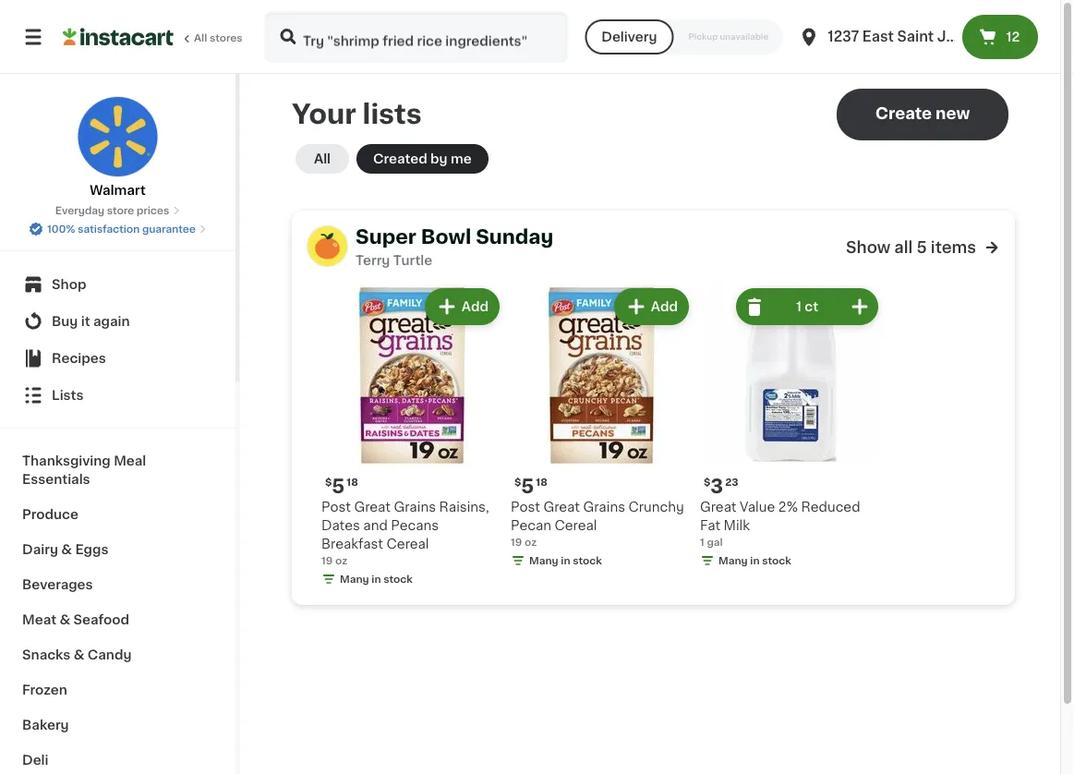 Task type: vqa. For each thing, say whether or not it's contained in the screenshot.
(3.38K)
no



Task type: locate. For each thing, give the bounding box(es) containing it.
$ up the pecan
[[514, 477, 521, 487]]

& right meat
[[60, 613, 70, 626]]

add
[[462, 300, 489, 313], [651, 300, 678, 313]]

2 horizontal spatial great
[[700, 501, 737, 514]]

many in stock down post great grains crunchy pecan cereal 19 oz
[[529, 556, 602, 566]]

many in stock for breakfast
[[340, 574, 413, 584]]

0 vertical spatial cereal
[[555, 519, 597, 532]]

0 horizontal spatial 5
[[332, 476, 345, 496]]

& left eggs
[[61, 543, 72, 556]]

your
[[292, 101, 356, 127]]

guarantee
[[142, 224, 196, 234]]

1 vertical spatial oz
[[335, 556, 347, 566]]

2 grains from the left
[[583, 501, 625, 514]]

dairy & eggs link
[[11, 532, 224, 567]]

1 horizontal spatial 18
[[536, 477, 548, 487]]

5 up the dates
[[332, 476, 345, 496]]

1 add button from the left
[[427, 290, 498, 323]]

many down breakfast
[[340, 574, 369, 584]]

remove great value 2% reduced fat milk image
[[744, 296, 766, 318]]

1 vertical spatial all
[[314, 152, 331, 165]]

oz
[[525, 537, 537, 547], [335, 556, 347, 566]]

post up the dates
[[321, 501, 351, 514]]

super
[[356, 227, 416, 246]]

store
[[107, 206, 134, 216]]

oz inside post great grains raisins, dates and pecans breakfast cereal 19 oz
[[335, 556, 347, 566]]

in
[[561, 556, 570, 566], [750, 556, 760, 566], [372, 574, 381, 584]]

grains up 'pecans'
[[394, 501, 436, 514]]

cereal inside post great grains crunchy pecan cereal 19 oz
[[555, 519, 597, 532]]

$
[[325, 477, 332, 487], [514, 477, 521, 487], [704, 477, 711, 487]]

1 vertical spatial &
[[60, 613, 70, 626]]

grains for cereal
[[583, 501, 625, 514]]

1 grains from the left
[[394, 501, 436, 514]]

$ 5 18 for post great grains raisins, dates and pecans breakfast cereal
[[325, 476, 358, 496]]

grains left crunchy
[[583, 501, 625, 514]]

None search field
[[264, 11, 568, 63]]

cereal
[[555, 519, 597, 532], [387, 538, 429, 551]]

1 left gal
[[700, 537, 704, 547]]

0 horizontal spatial cereal
[[387, 538, 429, 551]]

all left stores at the top left
[[194, 33, 207, 43]]

terry
[[356, 254, 390, 267]]

19 down the pecan
[[511, 537, 522, 547]]

1 18 from the left
[[347, 477, 358, 487]]

0 horizontal spatial 19
[[321, 556, 333, 566]]

19 down breakfast
[[321, 556, 333, 566]]

walmart link
[[77, 96, 158, 200]]

19
[[511, 537, 522, 547], [321, 556, 333, 566]]

100% satisfaction guarantee button
[[29, 218, 207, 236]]

0 horizontal spatial product group
[[321, 284, 503, 590]]

0 horizontal spatial in
[[372, 574, 381, 584]]

1 horizontal spatial in
[[561, 556, 570, 566]]

1 horizontal spatial many
[[529, 556, 559, 566]]

all down your
[[314, 152, 331, 165]]

post inside post great grains crunchy pecan cereal 19 oz
[[511, 501, 540, 514]]

stock down post great grains raisins, dates and pecans breakfast cereal 19 oz
[[384, 574, 413, 584]]

recipes link
[[11, 340, 224, 377]]

1 horizontal spatial 5
[[521, 476, 534, 496]]

great inside great value 2% reduced fat milk 1 gal
[[700, 501, 737, 514]]

5 right all
[[917, 240, 927, 255]]

1 horizontal spatial stock
[[573, 556, 602, 566]]

all stores
[[194, 33, 243, 43]]

crunchy
[[629, 501, 684, 514]]

0 horizontal spatial all
[[194, 33, 207, 43]]

and
[[363, 519, 388, 532]]

great up and
[[354, 501, 391, 514]]

product group
[[321, 284, 503, 590], [511, 284, 693, 572], [700, 284, 882, 572]]

cereal right the pecan
[[555, 519, 597, 532]]

1 horizontal spatial add
[[651, 300, 678, 313]]

1 horizontal spatial product group
[[511, 284, 693, 572]]

pecan
[[511, 519, 551, 532]]

0 horizontal spatial 18
[[347, 477, 358, 487]]

1 horizontal spatial great
[[544, 501, 580, 514]]

1 vertical spatial 19
[[321, 556, 333, 566]]

oz down the pecan
[[525, 537, 537, 547]]

all inside button
[[314, 152, 331, 165]]

1 horizontal spatial $ 5 18
[[514, 476, 548, 496]]

stock down post great grains crunchy pecan cereal 19 oz
[[573, 556, 602, 566]]

1 horizontal spatial $
[[514, 477, 521, 487]]

18 for post great grains raisins, dates and pecans breakfast cereal
[[347, 477, 358, 487]]

1 horizontal spatial post
[[511, 501, 540, 514]]

1 inside great value 2% reduced fat milk 1 gal
[[700, 537, 704, 547]]

$ 5 18
[[325, 476, 358, 496], [514, 476, 548, 496]]

bakery
[[22, 719, 69, 732]]

2%
[[778, 501, 798, 514]]

add for raisins,
[[462, 300, 489, 313]]

oz down breakfast
[[335, 556, 347, 566]]

$ 3 23
[[704, 476, 739, 496]]

3 great from the left
[[700, 501, 737, 514]]

5 up the pecan
[[521, 476, 534, 496]]

100% satisfaction guarantee
[[47, 224, 196, 234]]

2 horizontal spatial many in stock
[[719, 556, 791, 566]]

0 horizontal spatial many
[[340, 574, 369, 584]]

1 $ 5 18 from the left
[[325, 476, 358, 496]]

0 vertical spatial all
[[194, 33, 207, 43]]

1 horizontal spatial cereal
[[555, 519, 597, 532]]

stock
[[573, 556, 602, 566], [762, 556, 791, 566], [384, 574, 413, 584]]

many in stock down the milk
[[719, 556, 791, 566]]

$ 5 18 up the pecan
[[514, 476, 548, 496]]

2 18 from the left
[[536, 477, 548, 487]]

2 $ 5 18 from the left
[[514, 476, 548, 496]]

shop
[[52, 278, 86, 291]]

all
[[194, 33, 207, 43], [314, 152, 331, 165]]

oz inside post great grains crunchy pecan cereal 19 oz
[[525, 537, 537, 547]]

post up the pecan
[[511, 501, 540, 514]]

&
[[61, 543, 72, 556], [60, 613, 70, 626], [74, 648, 84, 661]]

1
[[796, 300, 802, 313], [700, 537, 704, 547]]

0 vertical spatial 1
[[796, 300, 802, 313]]

post great grains raisins, dates and pecans breakfast cereal 19 oz
[[321, 501, 489, 566]]

5 for post great grains crunchy pecan cereal
[[521, 476, 534, 496]]

grains inside post great grains crunchy pecan cereal 19 oz
[[583, 501, 625, 514]]

grains
[[394, 501, 436, 514], [583, 501, 625, 514]]

1 horizontal spatial add button
[[616, 290, 687, 323]]

0 horizontal spatial grains
[[394, 501, 436, 514]]

0 horizontal spatial add
[[462, 300, 489, 313]]

great
[[354, 501, 391, 514], [544, 501, 580, 514], [700, 501, 737, 514]]

$ up the dates
[[325, 477, 332, 487]]

great up the fat
[[700, 501, 737, 514]]

created
[[373, 152, 427, 165]]

0 horizontal spatial stock
[[384, 574, 413, 584]]

$ left the 23
[[704, 477, 711, 487]]

increment quantity of great value 2% reduced fat milk image
[[849, 296, 871, 318]]

2 horizontal spatial in
[[750, 556, 760, 566]]

create
[[875, 106, 932, 121]]

add button for raisins,
[[427, 290, 498, 323]]

beverages
[[22, 578, 93, 591]]

18 up the dates
[[347, 477, 358, 487]]

2 great from the left
[[544, 501, 580, 514]]

2 add from the left
[[651, 300, 678, 313]]

items
[[931, 240, 976, 255]]

3
[[711, 476, 723, 496]]

in down post great grains crunchy pecan cereal 19 oz
[[561, 556, 570, 566]]

2 product group from the left
[[511, 284, 693, 572]]

great inside post great grains raisins, dates and pecans breakfast cereal 19 oz
[[354, 501, 391, 514]]

1 left ct
[[796, 300, 802, 313]]

delivery
[[602, 30, 657, 43]]

in down breakfast
[[372, 574, 381, 584]]

stock down great value 2% reduced fat milk 1 gal
[[762, 556, 791, 566]]

great up the pecan
[[544, 501, 580, 514]]

3 $ from the left
[[704, 477, 711, 487]]

cereal down 'pecans'
[[387, 538, 429, 551]]

18 up the pecan
[[536, 477, 548, 487]]

street
[[989, 30, 1033, 43]]

$ for great value 2% reduced fat milk
[[704, 477, 711, 487]]

lists
[[52, 389, 84, 402]]

satisfaction
[[78, 224, 140, 234]]

stock for cereal
[[573, 556, 602, 566]]

created by me button
[[357, 144, 488, 174]]

1 horizontal spatial grains
[[583, 501, 625, 514]]

5
[[917, 240, 927, 255], [332, 476, 345, 496], [521, 476, 534, 496]]

new
[[936, 106, 970, 121]]

1 great from the left
[[354, 501, 391, 514]]

1 add from the left
[[462, 300, 489, 313]]

$ 5 18 up the dates
[[325, 476, 358, 496]]

0 horizontal spatial many in stock
[[340, 574, 413, 584]]

1 horizontal spatial 19
[[511, 537, 522, 547]]

many down gal
[[719, 556, 748, 566]]

turtle
[[393, 254, 433, 267]]

0 horizontal spatial great
[[354, 501, 391, 514]]

meat & seafood
[[22, 613, 129, 626]]

1 horizontal spatial many in stock
[[529, 556, 602, 566]]

grains inside post great grains raisins, dates and pecans breakfast cereal 19 oz
[[394, 501, 436, 514]]

in for breakfast
[[372, 574, 381, 584]]

beverages link
[[11, 567, 224, 602]]

$ inside "$ 3 23"
[[704, 477, 711, 487]]

show
[[846, 240, 891, 255]]

2 horizontal spatial $
[[704, 477, 711, 487]]

snacks & candy
[[22, 648, 132, 661]]

dates
[[321, 519, 360, 532]]

many in stock
[[529, 556, 602, 566], [719, 556, 791, 566], [340, 574, 413, 584]]

1 horizontal spatial oz
[[525, 537, 537, 547]]

add down super bowl sunday terry turtle
[[462, 300, 489, 313]]

2 add button from the left
[[616, 290, 687, 323]]

0 horizontal spatial 1
[[700, 537, 704, 547]]

1 $ from the left
[[325, 477, 332, 487]]

add button for crunchy
[[616, 290, 687, 323]]

0 horizontal spatial $
[[325, 477, 332, 487]]

dairy & eggs
[[22, 543, 108, 556]]

2 horizontal spatial stock
[[762, 556, 791, 566]]

0 vertical spatial &
[[61, 543, 72, 556]]

3 product group from the left
[[700, 284, 882, 572]]

post inside post great grains raisins, dates and pecans breakfast cereal 19 oz
[[321, 501, 351, 514]]

milk
[[724, 519, 750, 532]]

100%
[[47, 224, 75, 234]]

19 inside post great grains crunchy pecan cereal 19 oz
[[511, 537, 522, 547]]

dairy
[[22, 543, 58, 556]]

$ 5 18 for post great grains crunchy pecan cereal
[[514, 476, 548, 496]]

0 horizontal spatial $ 5 18
[[325, 476, 358, 496]]

0 horizontal spatial post
[[321, 501, 351, 514]]

grains for and
[[394, 501, 436, 514]]

many down the pecan
[[529, 556, 559, 566]]

12 button
[[962, 15, 1038, 59]]

2 post from the left
[[511, 501, 540, 514]]

0 vertical spatial 19
[[511, 537, 522, 547]]

great inside post great grains crunchy pecan cereal 19 oz
[[544, 501, 580, 514]]

add left remove great value 2% reduced fat milk image at the top of the page
[[651, 300, 678, 313]]

1 product group from the left
[[321, 284, 503, 590]]

gal
[[707, 537, 723, 547]]

0 horizontal spatial add button
[[427, 290, 498, 323]]

in down great value 2% reduced fat milk 1 gal
[[750, 556, 760, 566]]

great value 2% reduced fat milk 1 gal
[[700, 501, 860, 547]]

walmart logo image
[[77, 96, 158, 177]]

thanksgiving meal essentials
[[22, 454, 146, 486]]

created by me
[[373, 152, 472, 165]]

1 vertical spatial 1
[[700, 537, 704, 547]]

post great grains crunchy pecan cereal 19 oz
[[511, 501, 684, 547]]

2 vertical spatial &
[[74, 648, 84, 661]]

2 horizontal spatial product group
[[700, 284, 882, 572]]

& left the candy
[[74, 648, 84, 661]]

2 $ from the left
[[514, 477, 521, 487]]

great for and
[[354, 501, 391, 514]]

1 post from the left
[[321, 501, 351, 514]]

it
[[81, 315, 90, 328]]

post
[[321, 501, 351, 514], [511, 501, 540, 514]]

1 vertical spatial cereal
[[387, 538, 429, 551]]

snacks & candy link
[[11, 637, 224, 672]]

0 horizontal spatial oz
[[335, 556, 347, 566]]

2 horizontal spatial many
[[719, 556, 748, 566]]

1 horizontal spatial all
[[314, 152, 331, 165]]

0 vertical spatial oz
[[525, 537, 537, 547]]

many in stock down breakfast
[[340, 574, 413, 584]]



Task type: describe. For each thing, give the bounding box(es) containing it.
thanksgiving meal essentials link
[[11, 443, 224, 497]]

james
[[937, 30, 985, 43]]

recipes
[[52, 352, 106, 365]]

post for post great grains raisins, dates and pecans breakfast cereal
[[321, 501, 351, 514]]

bakery link
[[11, 708, 224, 743]]

thanksgiving
[[22, 454, 111, 467]]

super bowl sunday terry turtle
[[356, 227, 554, 267]]

delivery button
[[585, 19, 674, 54]]

shop link
[[11, 266, 224, 303]]

prices
[[137, 206, 169, 216]]

all stores link
[[63, 11, 244, 63]]

& for meat
[[60, 613, 70, 626]]

breakfast
[[321, 538, 383, 551]]

buy it again
[[52, 315, 130, 328]]

candy
[[88, 648, 132, 661]]

& for dairy
[[61, 543, 72, 556]]

1 ct
[[796, 300, 818, 313]]

cereal inside post great grains raisins, dates and pecans breakfast cereal 19 oz
[[387, 538, 429, 551]]

stores
[[210, 33, 243, 43]]

12
[[1006, 30, 1020, 43]]

1237
[[828, 30, 859, 43]]

Search field
[[266, 13, 566, 61]]

all button
[[296, 144, 349, 174]]

value
[[740, 501, 775, 514]]

meal
[[114, 454, 146, 467]]

sunday
[[476, 227, 554, 246]]

pecans
[[391, 519, 439, 532]]

essentials
[[22, 473, 90, 486]]

& for snacks
[[74, 648, 84, 661]]

reduced
[[801, 501, 860, 514]]

23
[[725, 477, 739, 487]]

everyday store prices
[[55, 206, 169, 216]]

create new
[[875, 106, 970, 121]]

deli
[[22, 754, 48, 767]]

saint
[[897, 30, 934, 43]]

19 inside post great grains raisins, dates and pecans breakfast cereal 19 oz
[[321, 556, 333, 566]]

show all 5 items
[[846, 240, 976, 255]]

5 for post great grains raisins, dates and pecans breakfast cereal
[[332, 476, 345, 496]]

fat
[[700, 519, 720, 532]]

produce link
[[11, 497, 224, 532]]

me
[[451, 152, 472, 165]]

all for all
[[314, 152, 331, 165]]

2 horizontal spatial 5
[[917, 240, 927, 255]]

all for all stores
[[194, 33, 207, 43]]

in for oz
[[561, 556, 570, 566]]

buy it again link
[[11, 303, 224, 340]]

meat & seafood link
[[11, 602, 224, 637]]

great for cereal
[[544, 501, 580, 514]]

many in stock for gal
[[719, 556, 791, 566]]

again
[[93, 315, 130, 328]]

1237 east saint james street
[[828, 30, 1033, 43]]

many for breakfast
[[340, 574, 369, 584]]

many for oz
[[529, 556, 559, 566]]

east
[[863, 30, 894, 43]]

many in stock for oz
[[529, 556, 602, 566]]

seafood
[[73, 613, 129, 626]]

instacart logo image
[[63, 26, 174, 48]]

18 for post great grains crunchy pecan cereal
[[536, 477, 548, 487]]

1 horizontal spatial 1
[[796, 300, 802, 313]]

lists link
[[11, 377, 224, 414]]

deli link
[[11, 743, 224, 774]]

lists
[[363, 101, 422, 127]]

many for gal
[[719, 556, 748, 566]]

stock for and
[[384, 574, 413, 584]]

meat
[[22, 613, 56, 626]]

post for post great grains crunchy pecan cereal
[[511, 501, 540, 514]]

$ for post great grains raisins, dates and pecans breakfast cereal
[[325, 477, 332, 487]]

eggs
[[75, 543, 108, 556]]

frozen link
[[11, 672, 224, 708]]

bowl
[[421, 227, 471, 246]]

snacks
[[22, 648, 70, 661]]

product group containing 3
[[700, 284, 882, 572]]

raisins,
[[439, 501, 489, 514]]

in for gal
[[750, 556, 760, 566]]

walmart
[[90, 184, 146, 197]]

create new button
[[837, 89, 1009, 140]]

everyday
[[55, 206, 104, 216]]

1237 east saint james street button
[[798, 11, 1033, 63]]

service type group
[[585, 19, 783, 54]]

everyday store prices link
[[55, 203, 180, 218]]

add for crunchy
[[651, 300, 678, 313]]

by
[[430, 152, 448, 165]]

all
[[894, 240, 913, 255]]

produce
[[22, 508, 78, 521]]

ct
[[805, 300, 818, 313]]

$ for post great grains crunchy pecan cereal
[[514, 477, 521, 487]]

frozen
[[22, 684, 67, 696]]

stock for milk
[[762, 556, 791, 566]]

buy
[[52, 315, 78, 328]]

your lists
[[292, 101, 422, 127]]



